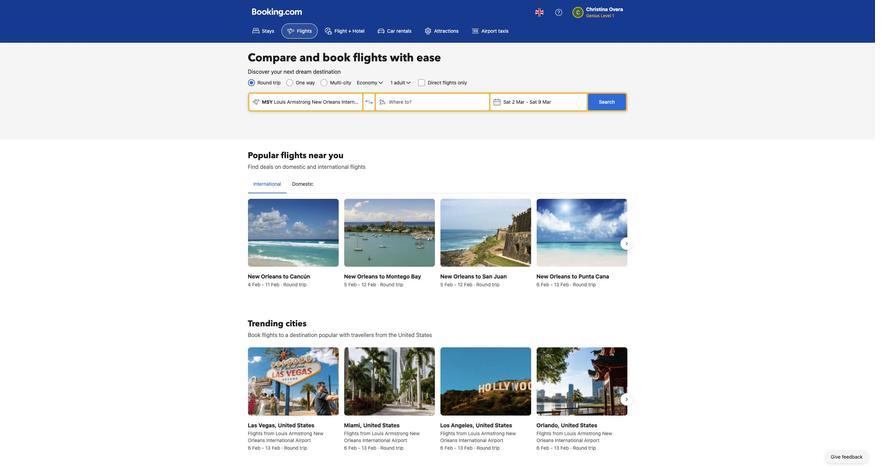 Task type: describe. For each thing, give the bounding box(es) containing it.
international inside button
[[254, 181, 281, 187]]

miami,
[[344, 423, 362, 429]]

new orleans to montego bay 5 feb - 12 feb · round trip
[[344, 274, 421, 288]]

miami, united states flights from louis armstrong new orleans international airport 6 feb - 13 feb · round trip
[[344, 423, 420, 451]]

trending cities book flights to a destination popular with travellers from the united states
[[248, 319, 432, 339]]

international
[[318, 164, 349, 170]]

9
[[539, 99, 542, 105]]

way
[[307, 80, 315, 86]]

flight
[[335, 28, 347, 34]]

airport taxis
[[482, 28, 509, 34]]

new orleans to cancún image
[[248, 199, 339, 267]]

rentals
[[397, 28, 412, 34]]

compare and book flights with ease discover your next dream destination
[[248, 50, 441, 75]]

- inside new orleans to san juan 5 feb - 12 feb · round trip
[[455, 282, 457, 288]]

orleans inside los angeles, united states flights from louis armstrong new orleans international airport 6 feb - 13 feb · round trip
[[441, 438, 458, 444]]

new inside new orleans to cancún 4 feb - 11 feb · round trip
[[248, 274, 260, 280]]

domestic button
[[287, 175, 319, 193]]

· inside new orleans to montego bay 5 feb - 12 feb · round trip
[[378, 282, 379, 288]]

trip inside new orleans to cancún 4 feb - 11 feb · round trip
[[299, 282, 307, 288]]

region containing new orleans to cancún
[[243, 196, 633, 291]]

orlando, united states image
[[537, 348, 628, 416]]

los
[[441, 423, 450, 429]]

give feedback
[[832, 455, 863, 461]]

orleans inside orlando, united states flights from louis armstrong new orleans international airport 6 feb - 13 feb · round trip
[[537, 438, 554, 444]]

cana
[[596, 274, 610, 280]]

12 for new orleans to montego bay
[[362, 282, 367, 288]]

2
[[512, 99, 515, 105]]

round inside new orleans to montego bay 5 feb - 12 feb · round trip
[[381, 282, 395, 288]]

flights link
[[282, 23, 318, 39]]

your
[[271, 69, 282, 75]]

book
[[248, 333, 261, 339]]

new orleans to punta cana image
[[537, 199, 628, 267]]

6 inside orlando, united states flights from louis armstrong new orleans international airport 6 feb - 13 feb · round trip
[[537, 446, 540, 451]]

tab list containing international
[[248, 175, 628, 194]]

trip inside the new orleans to punta cana 6 feb - 13 feb · round trip
[[589, 282, 596, 288]]

flights inside las vegas, united states flights from louis armstrong new orleans international airport 6 feb - 13 feb · round trip
[[248, 431, 263, 437]]

taxis
[[499, 28, 509, 34]]

on
[[275, 164, 281, 170]]

from inside miami, united states flights from louis armstrong new orleans international airport 6 feb - 13 feb · round trip
[[361, 431, 371, 437]]

cities
[[286, 319, 307, 330]]

compare
[[248, 50, 297, 66]]

airport inside miami, united states flights from louis armstrong new orleans international airport 6 feb - 13 feb · round trip
[[392, 438, 407, 444]]

christina overa genius level 1
[[587, 6, 624, 18]]

louis inside miami, united states flights from louis armstrong new orleans international airport 6 feb - 13 feb · round trip
[[372, 431, 384, 437]]

united inside las vegas, united states flights from louis armstrong new orleans international airport 6 feb - 13 feb · round trip
[[278, 423, 296, 429]]

airport taxis link
[[466, 23, 515, 39]]

+
[[349, 28, 352, 34]]

armstrong inside las vegas, united states flights from louis armstrong new orleans international airport 6 feb - 13 feb · round trip
[[289, 431, 313, 437]]

new inside new orleans to montego bay 5 feb - 12 feb · round trip
[[344, 274, 356, 280]]

- inside the new orleans to punta cana 6 feb - 13 feb · round trip
[[551, 282, 553, 288]]

find
[[248, 164, 259, 170]]

round inside new orleans to cancún 4 feb - 11 feb · round trip
[[284, 282, 298, 288]]

flights inside miami, united states flights from louis armstrong new orleans international airport 6 feb - 13 feb · round trip
[[344, 431, 359, 437]]

louis inside orlando, united states flights from louis armstrong new orleans international airport 6 feb - 13 feb · round trip
[[565, 431, 577, 437]]

flights left "only"
[[443, 80, 457, 86]]

direct flights only
[[428, 80, 467, 86]]

flight + hotel
[[335, 28, 365, 34]]

region containing las vegas, united states
[[243, 345, 633, 455]]

sat 2 mar - sat 9 mar
[[504, 99, 552, 105]]

car
[[388, 28, 395, 34]]

orleans inside las vegas, united states flights from louis armstrong new orleans international airport 6 feb - 13 feb · round trip
[[248, 438, 265, 444]]

- inside miami, united states flights from louis armstrong new orleans international airport 6 feb - 13 feb · round trip
[[358, 446, 361, 451]]

deals
[[260, 164, 274, 170]]

united inside los angeles, united states flights from louis armstrong new orleans international airport 6 feb - 13 feb · round trip
[[476, 423, 494, 429]]

trip inside new orleans to montego bay 5 feb - 12 feb · round trip
[[396, 282, 404, 288]]

san
[[483, 274, 493, 280]]

6 inside the new orleans to punta cana 6 feb - 13 feb · round trip
[[537, 282, 540, 288]]

orlando, united states flights from louis armstrong new orleans international airport 6 feb - 13 feb · round trip
[[537, 423, 613, 451]]

orleans inside miami, united states flights from louis armstrong new orleans international airport 6 feb - 13 feb · round trip
[[344, 438, 362, 444]]

next
[[284, 69, 295, 75]]

· inside las vegas, united states flights from louis armstrong new orleans international airport 6 feb - 13 feb · round trip
[[282, 446, 283, 451]]

13 inside las vegas, united states flights from louis armstrong new orleans international airport 6 feb - 13 feb · round trip
[[266, 446, 271, 451]]

flights inside trending cities book flights to a destination popular with travellers from the united states
[[262, 333, 278, 339]]

states inside miami, united states flights from louis armstrong new orleans international airport 6 feb - 13 feb · round trip
[[383, 423, 400, 429]]

give
[[832, 455, 841, 461]]

12 for new orleans to san juan
[[458, 282, 463, 288]]

destination inside compare and book flights with ease discover your next dream destination
[[313, 69, 341, 75]]

4
[[248, 282, 251, 288]]

international inside los angeles, united states flights from louis armstrong new orleans international airport 6 feb - 13 feb · round trip
[[459, 438, 487, 444]]

with inside trending cities book flights to a destination popular with travellers from the united states
[[340, 333, 350, 339]]

domestic
[[283, 164, 306, 170]]

trending
[[248, 319, 284, 330]]

new orleans to cancún 4 feb - 11 feb · round trip
[[248, 274, 310, 288]]

book
[[323, 50, 351, 66]]

one
[[296, 80, 305, 86]]

new inside orlando, united states flights from louis armstrong new orleans international airport 6 feb - 13 feb · round trip
[[603, 431, 613, 437]]

the
[[389, 333, 397, 339]]

- inside new orleans to montego bay 5 feb - 12 feb · round trip
[[358, 282, 361, 288]]

level
[[601, 13, 612, 18]]

a
[[286, 333, 289, 339]]

domestic
[[292, 181, 314, 187]]

round inside los angeles, united states flights from louis armstrong new orleans international airport 6 feb - 13 feb · round trip
[[477, 446, 491, 451]]

round inside las vegas, united states flights from louis armstrong new orleans international airport 6 feb - 13 feb · round trip
[[284, 446, 299, 451]]

los angeles, united states image
[[441, 348, 532, 416]]

new orleans to punta cana 6 feb - 13 feb · round trip
[[537, 274, 610, 288]]

trip inside los angeles, united states flights from louis armstrong new orleans international airport 6 feb - 13 feb · round trip
[[493, 446, 500, 451]]

orleans inside new orleans to cancún 4 feb - 11 feb · round trip
[[261, 274, 282, 280]]

new orleans to san juan image
[[441, 199, 532, 267]]

los angeles, united states flights from louis armstrong new orleans international airport 6 feb - 13 feb · round trip
[[441, 423, 516, 451]]

round inside miami, united states flights from louis armstrong new orleans international airport 6 feb - 13 feb · round trip
[[381, 446, 395, 451]]

montego
[[386, 274, 410, 280]]

one way
[[296, 80, 315, 86]]

2 sat from the left
[[530, 99, 537, 105]]

vegas,
[[259, 423, 277, 429]]

13 inside orlando, united states flights from louis armstrong new orleans international airport 6 feb - 13 feb · round trip
[[555, 446, 560, 451]]

11
[[266, 282, 270, 288]]

international button
[[248, 175, 287, 193]]

adult
[[394, 80, 405, 86]]

international inside las vegas, united states flights from louis armstrong new orleans international airport 6 feb - 13 feb · round trip
[[267, 438, 294, 444]]

sat 2 mar - sat 9 mar button
[[491, 94, 587, 110]]

cancún
[[290, 274, 310, 280]]

ease
[[417, 50, 441, 66]]

orleans inside the new orleans to punta cana 6 feb - 13 feb · round trip
[[550, 274, 571, 280]]

armstrong inside los angeles, united states flights from louis armstrong new orleans international airport 6 feb - 13 feb · round trip
[[482, 431, 505, 437]]

- inside new orleans to cancún 4 feb - 11 feb · round trip
[[262, 282, 264, 288]]

international inside orlando, united states flights from louis armstrong new orleans international airport 6 feb - 13 feb · round trip
[[556, 438, 583, 444]]

states inside los angeles, united states flights from louis armstrong new orleans international airport 6 feb - 13 feb · round trip
[[495, 423, 513, 429]]

1 inside christina overa genius level 1
[[613, 13, 615, 18]]

new inside new orleans to san juan 5 feb - 12 feb · round trip
[[441, 274, 453, 280]]

attractions
[[435, 28, 459, 34]]

las
[[248, 423, 257, 429]]

· inside new orleans to cancún 4 feb - 11 feb · round trip
[[281, 282, 282, 288]]

- inside popup button
[[526, 99, 529, 105]]

discover
[[248, 69, 270, 75]]

airport inside los angeles, united states flights from louis armstrong new orleans international airport 6 feb - 13 feb · round trip
[[488, 438, 504, 444]]

new inside the new orleans to punta cana 6 feb - 13 feb · round trip
[[537, 274, 549, 280]]

to for punta
[[572, 274, 578, 280]]

you
[[329, 150, 344, 162]]

genius
[[587, 13, 600, 18]]

christina
[[587, 6, 608, 12]]

states inside las vegas, united states flights from louis armstrong new orleans international airport 6 feb - 13 feb · round trip
[[297, 423, 315, 429]]

trip inside orlando, united states flights from louis armstrong new orleans international airport 6 feb - 13 feb · round trip
[[589, 446, 596, 451]]

· inside the new orleans to punta cana 6 feb - 13 feb · round trip
[[571, 282, 572, 288]]

car rentals
[[388, 28, 412, 34]]

1 sat from the left
[[504, 99, 511, 105]]

new inside los angeles, united states flights from louis armstrong new orleans international airport 6 feb - 13 feb · round trip
[[506, 431, 516, 437]]

multi-city
[[330, 80, 352, 86]]

to for montego
[[380, 274, 385, 280]]

stays
[[262, 28, 274, 34]]



Task type: locate. For each thing, give the bounding box(es) containing it.
6
[[537, 282, 540, 288], [248, 446, 251, 451], [344, 446, 347, 451], [441, 446, 444, 451], [537, 446, 540, 451]]

0 horizontal spatial 5
[[344, 282, 347, 288]]

punta
[[579, 274, 595, 280]]

new orleans to san juan 5 feb - 12 feb · round trip
[[441, 274, 507, 288]]

flights up domestic
[[281, 150, 307, 162]]

to left montego
[[380, 274, 385, 280]]

flights down trending
[[262, 333, 278, 339]]

6 inside las vegas, united states flights from louis armstrong new orleans international airport 6 feb - 13 feb · round trip
[[248, 446, 251, 451]]

from left the
[[376, 333, 388, 339]]

armstrong inside miami, united states flights from louis armstrong new orleans international airport 6 feb - 13 feb · round trip
[[385, 431, 409, 437]]

tab list
[[248, 175, 628, 194]]

united inside orlando, united states flights from louis armstrong new orleans international airport 6 feb - 13 feb · round trip
[[561, 423, 579, 429]]

flights
[[297, 28, 312, 34], [248, 431, 263, 437], [344, 431, 359, 437], [441, 431, 456, 437], [537, 431, 552, 437]]

search
[[600, 99, 615, 105]]

orleans left san
[[454, 274, 475, 280]]

0 vertical spatial destination
[[313, 69, 341, 75]]

orleans inside new orleans to san juan 5 feb - 12 feb · round trip
[[454, 274, 475, 280]]

orleans down 'orlando,'
[[537, 438, 554, 444]]

1 vertical spatial destination
[[290, 333, 318, 339]]

· inside orlando, united states flights from louis armstrong new orleans international airport 6 feb - 13 feb · round trip
[[571, 446, 572, 451]]

trip
[[273, 80, 281, 86], [299, 282, 307, 288], [396, 282, 404, 288], [492, 282, 500, 288], [589, 282, 596, 288], [300, 446, 308, 451], [396, 446, 404, 451], [493, 446, 500, 451], [589, 446, 596, 451]]

round inside the new orleans to punta cana 6 feb - 13 feb · round trip
[[573, 282, 588, 288]]

new inside las vegas, united states flights from louis armstrong new orleans international airport 6 feb - 13 feb · round trip
[[314, 431, 324, 437]]

bay
[[411, 274, 421, 280]]

0 horizontal spatial 12
[[362, 282, 367, 288]]

orleans down miami,
[[344, 438, 362, 444]]

mar right 9
[[543, 99, 552, 105]]

armstrong inside orlando, united states flights from louis armstrong new orleans international airport 6 feb - 13 feb · round trip
[[578, 431, 601, 437]]

0 vertical spatial and
[[300, 50, 320, 66]]

6 inside los angeles, united states flights from louis armstrong new orleans international airport 6 feb - 13 feb · round trip
[[441, 446, 444, 451]]

airport inside las vegas, united states flights from louis armstrong new orleans international airport 6 feb - 13 feb · round trip
[[296, 438, 311, 444]]

-
[[526, 99, 529, 105], [262, 282, 264, 288], [358, 282, 361, 288], [455, 282, 457, 288], [551, 282, 553, 288], [262, 446, 264, 451], [358, 446, 361, 451], [455, 446, 457, 451], [551, 446, 553, 451]]

· inside new orleans to san juan 5 feb - 12 feb · round trip
[[474, 282, 476, 288]]

1 mar from the left
[[517, 99, 525, 105]]

1 adult button
[[390, 79, 413, 87]]

louis inside los angeles, united states flights from louis armstrong new orleans international airport 6 feb - 13 feb · round trip
[[469, 431, 480, 437]]

overa
[[610, 6, 624, 12]]

airport inside orlando, united states flights from louis armstrong new orleans international airport 6 feb - 13 feb · round trip
[[585, 438, 600, 444]]

to?
[[405, 99, 412, 105]]

orleans left montego
[[358, 274, 378, 280]]

13 inside the new orleans to punta cana 6 feb - 13 feb · round trip
[[555, 282, 560, 288]]

with right popular
[[340, 333, 350, 339]]

to inside trending cities book flights to a destination popular with travellers from the united states
[[279, 333, 284, 339]]

to for san
[[476, 274, 481, 280]]

search button
[[588, 94, 626, 110]]

feedback
[[843, 455, 863, 461]]

stays link
[[247, 23, 280, 39]]

united right the
[[399, 333, 415, 339]]

1 down overa
[[613, 13, 615, 18]]

msy louis armstrong new orleans international airport
[[262, 99, 386, 105]]

to left 'a'
[[279, 333, 284, 339]]

to left san
[[476, 274, 481, 280]]

from inside las vegas, united states flights from louis armstrong new orleans international airport 6 feb - 13 feb · round trip
[[264, 431, 275, 437]]

1 12 from the left
[[362, 282, 367, 288]]

2 12 from the left
[[458, 282, 463, 288]]

juan
[[494, 274, 507, 280]]

13 inside los angeles, united states flights from louis armstrong new orleans international airport 6 feb - 13 feb · round trip
[[458, 446, 463, 451]]

0 horizontal spatial 1
[[391, 80, 393, 86]]

1 vertical spatial with
[[340, 333, 350, 339]]

trip inside new orleans to san juan 5 feb - 12 feb · round trip
[[492, 282, 500, 288]]

mar right the 2
[[517, 99, 525, 105]]

to inside new orleans to san juan 5 feb - 12 feb · round trip
[[476, 274, 481, 280]]

region
[[243, 196, 633, 291], [243, 345, 633, 455]]

sat left 9
[[530, 99, 537, 105]]

- inside los angeles, united states flights from louis armstrong new orleans international airport 6 feb - 13 feb · round trip
[[455, 446, 457, 451]]

economy
[[357, 80, 378, 86]]

to inside new orleans to montego bay 5 feb - 12 feb · round trip
[[380, 274, 385, 280]]

multi-
[[330, 80, 344, 86]]

hotel
[[353, 28, 365, 34]]

from down miami,
[[361, 431, 371, 437]]

angeles,
[[451, 423, 475, 429]]

orleans up 11
[[261, 274, 282, 280]]

sat
[[504, 99, 511, 105], [530, 99, 537, 105]]

give feedback button
[[826, 452, 869, 464]]

5 inside new orleans to montego bay 5 feb - 12 feb · round trip
[[344, 282, 347, 288]]

0 vertical spatial region
[[243, 196, 633, 291]]

orleans down 'los'
[[441, 438, 458, 444]]

from inside los angeles, united states flights from louis armstrong new orleans international airport 6 feb - 13 feb · round trip
[[457, 431, 467, 437]]

0 vertical spatial 1
[[613, 13, 615, 18]]

popular
[[319, 333, 338, 339]]

round inside orlando, united states flights from louis armstrong new orleans international airport 6 feb - 13 feb · round trip
[[573, 446, 588, 451]]

las vegas, united states flights from louis armstrong new orleans international airport 6 feb - 13 feb · round trip
[[248, 423, 324, 451]]

1 vertical spatial and
[[307, 164, 317, 170]]

1 vertical spatial 1
[[391, 80, 393, 86]]

0 vertical spatial with
[[390, 50, 414, 66]]

msy
[[262, 99, 273, 105]]

armstrong
[[287, 99, 311, 105], [289, 431, 313, 437], [385, 431, 409, 437], [482, 431, 505, 437], [578, 431, 601, 437]]

flights inside los angeles, united states flights from louis armstrong new orleans international airport 6 feb - 13 feb · round trip
[[441, 431, 456, 437]]

louis
[[274, 99, 286, 105], [276, 431, 288, 437], [372, 431, 384, 437], [469, 431, 480, 437], [565, 431, 577, 437]]

orleans
[[323, 99, 341, 105], [261, 274, 282, 280], [358, 274, 378, 280], [454, 274, 475, 280], [550, 274, 571, 280], [248, 438, 265, 444], [344, 438, 362, 444], [441, 438, 458, 444], [537, 438, 554, 444]]

1 horizontal spatial mar
[[543, 99, 552, 105]]

airport
[[482, 28, 497, 34], [371, 99, 386, 105], [296, 438, 311, 444], [392, 438, 407, 444], [488, 438, 504, 444], [585, 438, 600, 444]]

united right miami,
[[364, 423, 381, 429]]

2 region from the top
[[243, 345, 633, 455]]

trip inside las vegas, united states flights from louis armstrong new orleans international airport 6 feb - 13 feb · round trip
[[300, 446, 308, 451]]

flights inside orlando, united states flights from louis armstrong new orleans international airport 6 feb - 13 feb · round trip
[[537, 431, 552, 437]]

1 horizontal spatial 12
[[458, 282, 463, 288]]

0 horizontal spatial sat
[[504, 99, 511, 105]]

orleans left the punta
[[550, 274, 571, 280]]

1 region from the top
[[243, 196, 633, 291]]

states inside trending cities book flights to a destination popular with travellers from the united states
[[417, 333, 432, 339]]

dream
[[296, 69, 312, 75]]

and up dream
[[300, 50, 320, 66]]

1
[[613, 13, 615, 18], [391, 80, 393, 86]]

with
[[390, 50, 414, 66], [340, 333, 350, 339]]

from down vegas,
[[264, 431, 275, 437]]

direct
[[428, 80, 442, 86]]

destination inside trending cities book flights to a destination popular with travellers from the united states
[[290, 333, 318, 339]]

trip inside miami, united states flights from louis armstrong new orleans international airport 6 feb - 13 feb · round trip
[[396, 446, 404, 451]]

city
[[344, 80, 352, 86]]

1 horizontal spatial sat
[[530, 99, 537, 105]]

flights right international
[[351, 164, 366, 170]]

attractions link
[[419, 23, 465, 39]]

orleans inside new orleans to montego bay 5 feb - 12 feb · round trip
[[358, 274, 378, 280]]

miami, united states image
[[344, 348, 435, 416]]

united right 'orlando,'
[[561, 423, 579, 429]]

orleans down multi-
[[323, 99, 341, 105]]

round trip
[[258, 80, 281, 86]]

5 for new orleans to san juan
[[441, 282, 444, 288]]

and inside compare and book flights with ease discover your next dream destination
[[300, 50, 320, 66]]

1 horizontal spatial with
[[390, 50, 414, 66]]

- inside las vegas, united states flights from louis armstrong new orleans international airport 6 feb - 13 feb · round trip
[[262, 446, 264, 451]]

to inside new orleans to cancún 4 feb - 11 feb · round trip
[[283, 274, 289, 280]]

orlando,
[[537, 423, 560, 429]]

orleans down las
[[248, 438, 265, 444]]

and down near
[[307, 164, 317, 170]]

· inside miami, united states flights from louis armstrong new orleans international airport 6 feb - 13 feb · round trip
[[378, 446, 379, 451]]

5 for new orleans to montego bay
[[344, 282, 347, 288]]

round
[[258, 80, 272, 86], [284, 282, 298, 288], [381, 282, 395, 288], [477, 282, 491, 288], [573, 282, 588, 288], [284, 446, 299, 451], [381, 446, 395, 451], [477, 446, 491, 451], [573, 446, 588, 451]]

with inside compare and book flights with ease discover your next dream destination
[[390, 50, 414, 66]]

destination
[[313, 69, 341, 75], [290, 333, 318, 339]]

united inside trending cities book flights to a destination popular with travellers from the united states
[[399, 333, 415, 339]]

destination up multi-
[[313, 69, 341, 75]]

flights
[[354, 50, 388, 66], [443, 80, 457, 86], [281, 150, 307, 162], [351, 164, 366, 170], [262, 333, 278, 339]]

and
[[300, 50, 320, 66], [307, 164, 317, 170]]

12 inside new orleans to san juan 5 feb - 12 feb · round trip
[[458, 282, 463, 288]]

international inside miami, united states flights from louis armstrong new orleans international airport 6 feb - 13 feb · round trip
[[363, 438, 391, 444]]

1 left adult on the left
[[391, 80, 393, 86]]

12
[[362, 282, 367, 288], [458, 282, 463, 288]]

from down the angeles,
[[457, 431, 467, 437]]

from inside trending cities book flights to a destination popular with travellers from the united states
[[376, 333, 388, 339]]

1 adult
[[391, 80, 405, 86]]

· inside los angeles, united states flights from louis armstrong new orleans international airport 6 feb - 13 feb · round trip
[[474, 446, 476, 451]]

0 horizontal spatial with
[[340, 333, 350, 339]]

13
[[555, 282, 560, 288], [266, 446, 271, 451], [362, 446, 367, 451], [458, 446, 463, 451], [555, 446, 560, 451]]

only
[[458, 80, 467, 86]]

louis inside las vegas, united states flights from louis armstrong new orleans international airport 6 feb - 13 feb · round trip
[[276, 431, 288, 437]]

states inside orlando, united states flights from louis armstrong new orleans international airport 6 feb - 13 feb · round trip
[[581, 423, 598, 429]]

6 inside miami, united states flights from louis armstrong new orleans international airport 6 feb - 13 feb · round trip
[[344, 446, 347, 451]]

near
[[309, 150, 327, 162]]

to for cancún
[[283, 274, 289, 280]]

to left cancún
[[283, 274, 289, 280]]

with up adult on the left
[[390, 50, 414, 66]]

destination down cities
[[290, 333, 318, 339]]

flight + hotel link
[[319, 23, 371, 39]]

13 inside miami, united states flights from louis armstrong new orleans international airport 6 feb - 13 feb · round trip
[[362, 446, 367, 451]]

1 vertical spatial region
[[243, 345, 633, 455]]

0 horizontal spatial mar
[[517, 99, 525, 105]]

- inside orlando, united states flights from louis armstrong new orleans international airport 6 feb - 13 feb · round trip
[[551, 446, 553, 451]]

where to? button
[[376, 94, 490, 110]]

where to?
[[389, 99, 412, 105]]

united right the angeles,
[[476, 423, 494, 429]]

12 inside new orleans to montego bay 5 feb - 12 feb · round trip
[[362, 282, 367, 288]]

1 horizontal spatial 1
[[613, 13, 615, 18]]

1 5 from the left
[[344, 282, 347, 288]]

united inside miami, united states flights from louis armstrong new orleans international airport 6 feb - 13 feb · round trip
[[364, 423, 381, 429]]

new orleans to montego bay image
[[344, 199, 435, 267]]

from inside orlando, united states flights from louis armstrong new orleans international airport 6 feb - 13 feb · round trip
[[553, 431, 564, 437]]

2 5 from the left
[[441, 282, 444, 288]]

to inside the new orleans to punta cana 6 feb - 13 feb · round trip
[[572, 274, 578, 280]]

travellers
[[352, 333, 374, 339]]

flights up economy
[[354, 50, 388, 66]]

sat left the 2
[[504, 99, 511, 105]]

to left the punta
[[572, 274, 578, 280]]

and inside popular flights near you find deals on domestic and international flights
[[307, 164, 317, 170]]

new
[[312, 99, 322, 105], [248, 274, 260, 280], [344, 274, 356, 280], [441, 274, 453, 280], [537, 274, 549, 280], [314, 431, 324, 437], [410, 431, 420, 437], [506, 431, 516, 437], [603, 431, 613, 437]]

round inside new orleans to san juan 5 feb - 12 feb · round trip
[[477, 282, 491, 288]]

from down 'orlando,'
[[553, 431, 564, 437]]

2 mar from the left
[[543, 99, 552, 105]]

booking.com logo image
[[252, 8, 302, 16], [252, 8, 302, 16]]

las vegas, united states image
[[248, 348, 339, 416]]

new inside miami, united states flights from louis armstrong new orleans international airport 6 feb - 13 feb · round trip
[[410, 431, 420, 437]]

car rentals link
[[372, 23, 418, 39]]

popular
[[248, 150, 279, 162]]

united right vegas,
[[278, 423, 296, 429]]

1 horizontal spatial 5
[[441, 282, 444, 288]]

flights inside compare and book flights with ease discover your next dream destination
[[354, 50, 388, 66]]

1 inside 1 adult 'dropdown button'
[[391, 80, 393, 86]]



Task type: vqa. For each thing, say whether or not it's contained in the screenshot.
EDITION's Travel
no



